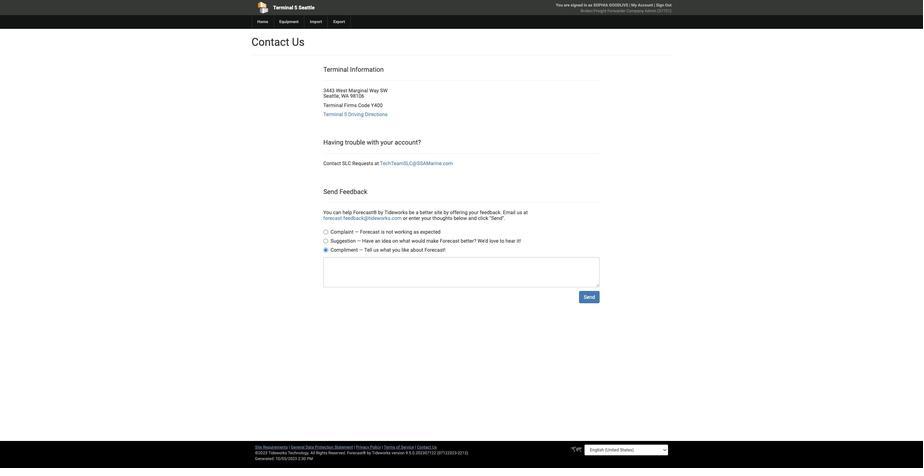 Task type: vqa. For each thing, say whether or not it's contained in the screenshot.
the bottommost Us
yes



Task type: locate. For each thing, give the bounding box(es) containing it.
— for tell
[[359, 247, 363, 253]]

— right complaint
[[355, 229, 359, 235]]

it!
[[517, 238, 521, 244]]

1 vertical spatial forecast
[[440, 238, 460, 244]]

contact down home link
[[252, 36, 290, 48]]

forecast.feedback@tideworks.com
[[324, 215, 402, 221]]

0 horizontal spatial you
[[324, 210, 332, 216]]

send for send
[[584, 295, 596, 300]]

as up "would"
[[414, 229, 419, 235]]

your right with
[[381, 139, 393, 146]]

send inside button
[[584, 295, 596, 300]]

sw
[[380, 88, 388, 93]]

your
[[381, 139, 393, 146], [469, 210, 479, 216], [422, 215, 432, 221]]

are
[[564, 3, 570, 8]]

2 horizontal spatial contact
[[417, 445, 431, 450]]

in
[[584, 3, 588, 8]]

0 horizontal spatial us
[[374, 247, 379, 253]]

0 vertical spatial you
[[556, 3, 563, 8]]

| up 9.5.0.202307122
[[415, 445, 416, 450]]

directions
[[365, 111, 388, 117]]

your right below
[[469, 210, 479, 216]]

0 vertical spatial us
[[292, 36, 305, 48]]

forwarder
[[608, 9, 626, 13]]

by up "is"
[[378, 210, 384, 216]]

0 horizontal spatial forecast
[[360, 229, 380, 235]]

forecast® down the privacy
[[347, 451, 366, 456]]

help
[[343, 210, 352, 216]]

you
[[556, 3, 563, 8], [324, 210, 332, 216]]

y400
[[371, 102, 383, 108]]

as inside you are signed in as sophia goodlive | my account | sign out broker/freight forwarder company admin (57721)
[[589, 3, 593, 8]]

you left can
[[324, 210, 332, 216]]

feedback
[[340, 188, 368, 195]]

email
[[503, 210, 516, 216]]

0 vertical spatial contact
[[252, 36, 290, 48]]

statement
[[335, 445, 353, 450]]

at right the email
[[524, 210, 528, 216]]

be
[[409, 210, 415, 216]]

5 left seattle
[[295, 5, 298, 10]]

1 horizontal spatial what
[[400, 238, 411, 244]]

— left have
[[357, 238, 361, 244]]

1 horizontal spatial contact
[[324, 161, 341, 166]]

None radio
[[324, 230, 328, 235], [324, 248, 328, 253], [324, 230, 328, 235], [324, 248, 328, 253]]

seattle
[[299, 5, 315, 10]]

0 horizontal spatial what
[[380, 247, 391, 253]]

1 vertical spatial tideworks
[[372, 451, 391, 456]]

2 vertical spatial contact
[[417, 445, 431, 450]]

0 horizontal spatial contact
[[252, 36, 290, 48]]

1 horizontal spatial us
[[432, 445, 437, 450]]

1 vertical spatial you
[[324, 210, 332, 216]]

export
[[333, 19, 345, 24]]

1 horizontal spatial by
[[378, 210, 384, 216]]

better
[[420, 210, 433, 216]]

forecast® right "help" on the top
[[354, 210, 377, 216]]

complaint — forecast is not working as expected
[[331, 229, 441, 235]]

None text field
[[324, 257, 600, 288]]

1 vertical spatial 5
[[344, 111, 347, 117]]

by right site
[[444, 210, 449, 216]]

0 vertical spatial as
[[589, 3, 593, 8]]

— left tell
[[359, 247, 363, 253]]

0 horizontal spatial by
[[367, 451, 371, 456]]

|
[[630, 3, 631, 8], [655, 3, 656, 8], [289, 445, 290, 450], [354, 445, 355, 450], [382, 445, 383, 450], [415, 445, 416, 450]]

contact
[[252, 36, 290, 48], [324, 161, 341, 166], [417, 445, 431, 450]]

service
[[401, 445, 414, 450]]

0 horizontal spatial as
[[414, 229, 419, 235]]

at
[[375, 161, 379, 166], [524, 210, 528, 216]]

send for send feedback
[[324, 188, 338, 195]]

0 vertical spatial forecast®
[[354, 210, 377, 216]]

0 vertical spatial —
[[355, 229, 359, 235]]

tideworks left be
[[385, 210, 408, 216]]

by inside site requirements | general data protection statement | privacy policy | terms of service | contact us ©2023 tideworks technology. all rights reserved. forecast® by tideworks version 9.5.0.202307122 (07122023-2212) generated: 10/05/2023 2:30 pm
[[367, 451, 371, 456]]

2 vertical spatial —
[[359, 247, 363, 253]]

1 horizontal spatial as
[[589, 3, 593, 8]]

you are signed in as sophia goodlive | my account | sign out broker/freight forwarder company admin (57721)
[[556, 3, 672, 13]]

you inside you can help forecast® by tideworks be a better site by offering your feedback. email us at forecast.feedback@tideworks.com or enter your thoughts below and click "send".
[[324, 210, 332, 216]]

us down equipment link
[[292, 36, 305, 48]]

1 vertical spatial what
[[380, 247, 391, 253]]

wa
[[341, 93, 349, 99]]

account
[[638, 3, 654, 8]]

0 vertical spatial at
[[375, 161, 379, 166]]

0 vertical spatial us
[[517, 210, 523, 216]]

as right in
[[589, 3, 593, 8]]

0 vertical spatial send
[[324, 188, 338, 195]]

contact up 9.5.0.202307122
[[417, 445, 431, 450]]

us inside site requirements | general data protection statement | privacy policy | terms of service | contact us ©2023 tideworks technology. all rights reserved. forecast® by tideworks version 9.5.0.202307122 (07122023-2212) generated: 10/05/2023 2:30 pm
[[432, 445, 437, 450]]

us right tell
[[374, 247, 379, 253]]

contact left slc
[[324, 161, 341, 166]]

| left the privacy
[[354, 445, 355, 450]]

1 vertical spatial us
[[432, 445, 437, 450]]

thoughts
[[433, 215, 453, 221]]

forecast up have
[[360, 229, 380, 235]]

1 vertical spatial at
[[524, 210, 528, 216]]

1 horizontal spatial you
[[556, 3, 563, 8]]

1 vertical spatial —
[[357, 238, 361, 244]]

— for forecast
[[355, 229, 359, 235]]

what up like
[[400, 238, 411, 244]]

by down privacy policy 'link'
[[367, 451, 371, 456]]

marginal
[[349, 88, 368, 93]]

0 horizontal spatial send
[[324, 188, 338, 195]]

information
[[350, 66, 384, 73]]

0 horizontal spatial 5
[[295, 5, 298, 10]]

terminal
[[273, 5, 293, 10], [324, 66, 349, 73], [324, 102, 343, 108], [324, 111, 343, 117]]

1 horizontal spatial us
[[517, 210, 523, 216]]

by
[[378, 210, 384, 216], [444, 210, 449, 216], [367, 451, 371, 456]]

contact slc requests at techteamslc@ssamarine.com
[[324, 161, 453, 166]]

forecast
[[360, 229, 380, 235], [440, 238, 460, 244]]

us inside you can help forecast® by tideworks be a better site by offering your feedback. email us at forecast.feedback@tideworks.com or enter your thoughts below and click "send".
[[517, 210, 523, 216]]

your right a
[[422, 215, 432, 221]]

on
[[393, 238, 398, 244]]

you inside you are signed in as sophia goodlive | my account | sign out broker/freight forwarder company admin (57721)
[[556, 3, 563, 8]]

us right the email
[[517, 210, 523, 216]]

forecast® inside site requirements | general data protection statement | privacy policy | terms of service | contact us ©2023 tideworks technology. all rights reserved. forecast® by tideworks version 9.5.0.202307122 (07122023-2212) generated: 10/05/2023 2:30 pm
[[347, 451, 366, 456]]

you can help forecast® by tideworks be a better site by offering your feedback. email us at forecast.feedback@tideworks.com or enter your thoughts below and click "send".
[[324, 210, 528, 221]]

my
[[632, 3, 637, 8]]

1 vertical spatial send
[[584, 295, 596, 300]]

about
[[411, 247, 424, 253]]

and
[[469, 215, 477, 221]]

version
[[392, 451, 405, 456]]

at inside you can help forecast® by tideworks be a better site by offering your feedback. email us at forecast.feedback@tideworks.com or enter your thoughts below and click "send".
[[524, 210, 528, 216]]

forecast right make
[[440, 238, 460, 244]]

complaint
[[331, 229, 354, 235]]

code
[[358, 102, 370, 108]]

tideworks down the policy
[[372, 451, 391, 456]]

pm
[[307, 457, 313, 462]]

equipment link
[[274, 15, 304, 29]]

compliment
[[331, 247, 358, 253]]

1 vertical spatial forecast®
[[347, 451, 366, 456]]

driving
[[348, 111, 364, 117]]

0 horizontal spatial your
[[381, 139, 393, 146]]

tell
[[365, 247, 372, 253]]

send button
[[580, 291, 600, 304]]

import link
[[304, 15, 328, 29]]

idea
[[382, 238, 391, 244]]

0 horizontal spatial us
[[292, 36, 305, 48]]

equipment
[[279, 19, 299, 24]]

protection
[[315, 445, 334, 450]]

you left the are
[[556, 3, 563, 8]]

| right the policy
[[382, 445, 383, 450]]

at right requests
[[375, 161, 379, 166]]

make
[[427, 238, 439, 244]]

requirements
[[263, 445, 288, 450]]

5 down "firms"
[[344, 111, 347, 117]]

1 vertical spatial contact
[[324, 161, 341, 166]]

1 horizontal spatial at
[[524, 210, 528, 216]]

forecast.feedback@tideworks.com link
[[324, 215, 402, 221]]

us up 9.5.0.202307122
[[432, 445, 437, 450]]

we'd
[[478, 238, 489, 244]]

0 vertical spatial tideworks
[[385, 210, 408, 216]]

—
[[355, 229, 359, 235], [357, 238, 361, 244], [359, 247, 363, 253]]

privacy policy link
[[356, 445, 381, 450]]

1 horizontal spatial 5
[[344, 111, 347, 117]]

techteamslc@ssamarine.com
[[380, 161, 453, 166]]

1 horizontal spatial send
[[584, 295, 596, 300]]

0 vertical spatial 5
[[295, 5, 298, 10]]

general data protection statement link
[[291, 445, 353, 450]]

None radio
[[324, 239, 328, 244]]

what down idea
[[380, 247, 391, 253]]

is
[[381, 229, 385, 235]]



Task type: describe. For each thing, give the bounding box(es) containing it.
forecast® inside you can help forecast® by tideworks be a better site by offering your feedback. email us at forecast.feedback@tideworks.com or enter your thoughts below and click "send".
[[354, 210, 377, 216]]

out
[[666, 3, 672, 8]]

policy
[[370, 445, 381, 450]]

west
[[336, 88, 348, 93]]

terms
[[384, 445, 396, 450]]

enter
[[409, 215, 421, 221]]

| left my at right
[[630, 3, 631, 8]]

export link
[[328, 15, 351, 29]]

tideworks inside you can help forecast® by tideworks be a better site by offering your feedback. email us at forecast.feedback@tideworks.com or enter your thoughts below and click "send".
[[385, 210, 408, 216]]

(07122023-
[[437, 451, 458, 456]]

compliment — tell us what you like about forecast!
[[331, 247, 446, 253]]

click
[[478, 215, 489, 221]]

requests
[[353, 161, 374, 166]]

techteamslc@ssamarine.com link
[[380, 161, 453, 166]]

contact inside site requirements | general data protection statement | privacy policy | terms of service | contact us ©2023 tideworks technology. all rights reserved. forecast® by tideworks version 9.5.0.202307122 (07122023-2212) generated: 10/05/2023 2:30 pm
[[417, 445, 431, 450]]

terminal information
[[324, 66, 384, 73]]

generated:
[[255, 457, 275, 462]]

home
[[257, 19, 268, 24]]

a
[[416, 210, 419, 216]]

or
[[403, 215, 408, 221]]

suggestion — have an idea on what would make forecast better? we'd love to hear it!
[[331, 238, 521, 244]]

broker/freight
[[581, 9, 607, 13]]

3443 west marginal way sw seattle, wa 98106 terminal firms code y400 terminal 5 driving directions
[[324, 88, 388, 117]]

contact for contact slc requests at techteamslc@ssamarine.com
[[324, 161, 341, 166]]

have
[[363, 238, 374, 244]]

1 horizontal spatial your
[[422, 215, 432, 221]]

slc
[[342, 161, 351, 166]]

suggestion
[[331, 238, 356, 244]]

privacy
[[356, 445, 369, 450]]

offering
[[450, 210, 468, 216]]

you for you can help forecast® by tideworks be a better site by offering your feedback. email us at forecast.feedback@tideworks.com or enter your thoughts below and click "send".
[[324, 210, 332, 216]]

love
[[490, 238, 499, 244]]

an
[[375, 238, 381, 244]]

0 vertical spatial what
[[400, 238, 411, 244]]

1 horizontal spatial forecast
[[440, 238, 460, 244]]

below
[[454, 215, 467, 221]]

0 horizontal spatial at
[[375, 161, 379, 166]]

account?
[[395, 139, 421, 146]]

sign
[[657, 3, 665, 8]]

rights
[[316, 451, 328, 456]]

| left sign
[[655, 3, 656, 8]]

98106
[[350, 93, 365, 99]]

0 vertical spatial forecast
[[360, 229, 380, 235]]

not
[[386, 229, 394, 235]]

— for have
[[357, 238, 361, 244]]

company
[[627, 9, 644, 13]]

| left general
[[289, 445, 290, 450]]

firms
[[344, 102, 357, 108]]

sophia
[[594, 3, 609, 8]]

1 vertical spatial us
[[374, 247, 379, 253]]

having trouble with your account?
[[324, 139, 421, 146]]

hear
[[506, 238, 516, 244]]

better?
[[461, 238, 477, 244]]

you
[[393, 247, 401, 253]]

of
[[397, 445, 400, 450]]

technology.
[[288, 451, 310, 456]]

site requirements | general data protection statement | privacy policy | terms of service | contact us ©2023 tideworks technology. all rights reserved. forecast® by tideworks version 9.5.0.202307122 (07122023-2212) generated: 10/05/2023 2:30 pm
[[255, 445, 469, 462]]

reserved.
[[329, 451, 346, 456]]

like
[[402, 247, 409, 253]]

forecast!
[[425, 247, 446, 253]]

expected
[[420, 229, 441, 235]]

you for you are signed in as sophia goodlive | my account | sign out broker/freight forwarder company admin (57721)
[[556, 3, 563, 8]]

data
[[306, 445, 314, 450]]

having
[[324, 139, 344, 146]]

way
[[370, 88, 379, 93]]

contact for contact us
[[252, 36, 290, 48]]

©2023 tideworks
[[255, 451, 287, 456]]

seattle,
[[324, 93, 340, 99]]

would
[[412, 238, 425, 244]]

"send".
[[490, 215, 506, 221]]

contact us
[[252, 36, 305, 48]]

10/05/2023
[[276, 457, 297, 462]]

site
[[435, 210, 443, 216]]

contact us link
[[417, 445, 437, 450]]

with
[[367, 139, 379, 146]]

5 inside 3443 west marginal way sw seattle, wa 98106 terminal firms code y400 terminal 5 driving directions
[[344, 111, 347, 117]]

2 horizontal spatial by
[[444, 210, 449, 216]]

(57721)
[[658, 9, 672, 13]]

sign out link
[[657, 3, 672, 8]]

tideworks inside site requirements | general data protection statement | privacy policy | terms of service | contact us ©2023 tideworks technology. all rights reserved. forecast® by tideworks version 9.5.0.202307122 (07122023-2212) generated: 10/05/2023 2:30 pm
[[372, 451, 391, 456]]

terminal 5 seattle
[[273, 5, 315, 10]]

to
[[500, 238, 505, 244]]

general
[[291, 445, 305, 450]]

2212)
[[458, 451, 469, 456]]

1 vertical spatial as
[[414, 229, 419, 235]]

signed
[[571, 3, 583, 8]]

feedback.
[[480, 210, 502, 216]]

home link
[[252, 15, 274, 29]]

goodlive
[[610, 3, 629, 8]]

send feedback
[[324, 188, 368, 195]]

import
[[310, 19, 322, 24]]

2 horizontal spatial your
[[469, 210, 479, 216]]

admin
[[645, 9, 657, 13]]

trouble
[[345, 139, 365, 146]]

9.5.0.202307122
[[406, 451, 436, 456]]



